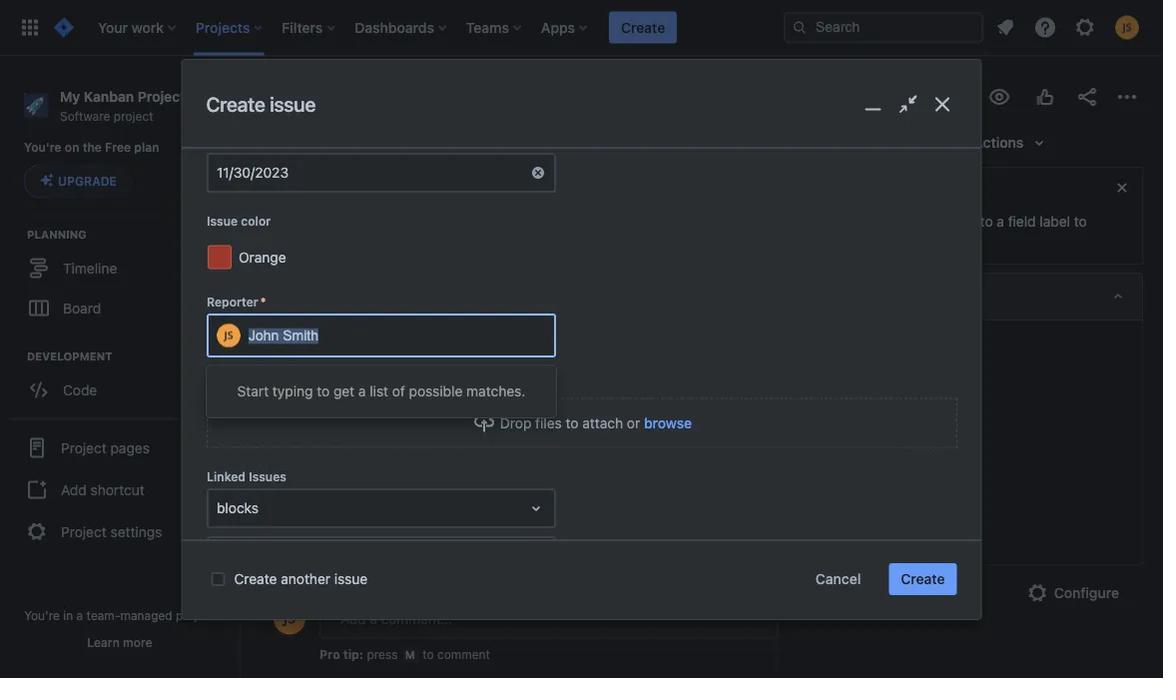Task type: vqa. For each thing, say whether or not it's contained in the screenshot.
Learn more
yes



Task type: describe. For each thing, give the bounding box(es) containing it.
a for project
[[77, 608, 83, 622]]

group containing project pages
[[8, 418, 232, 560]]

date:
[[349, 376, 383, 393]]

upgrade
[[58, 174, 117, 188]]

matches.
[[466, 383, 525, 399]]

0 vertical spatial issue
[[270, 92, 316, 116]]

project for project pages
[[61, 440, 107, 456]]

show:
[[272, 627, 311, 643]]

of
[[392, 383, 405, 399]]

0 horizontal spatial cancel
[[344, 519, 390, 535]]

task for task 1 description:
[[301, 308, 337, 325]]

*
[[260, 295, 266, 308]]

configure link
[[1015, 577, 1132, 609]]

1 vertical spatial seconds
[[911, 606, 959, 620]]

11/30/2023
[[216, 164, 288, 181]]

this
[[301, 340, 328, 357]]

planning
[[27, 228, 87, 241]]

1 for task 1 date: oct 30, 2023
[[339, 376, 345, 393]]

another
[[281, 571, 331, 587]]

Search field
[[784, 11, 984, 43]]

scrollable content region
[[182, 130, 982, 576]]

color
[[241, 214, 270, 228]]

2023
[[443, 376, 476, 393]]

settings
[[110, 523, 162, 540]]

learn more button
[[87, 634, 153, 650]]

1 vertical spatial 5
[[900, 606, 908, 620]]

a inside region
[[358, 383, 366, 399]]

you're for you're in a team-managed project
[[24, 608, 60, 622]]

no restrictions image
[[927, 85, 951, 109]]

learn
[[87, 635, 120, 649]]

blocks
[[216, 500, 258, 516]]

create issue
[[206, 92, 316, 116]]

project inside 'my kanban project software project'
[[114, 109, 153, 123]]

1 vertical spatial ago
[[962, 606, 983, 620]]

the for on
[[83, 141, 102, 155]]

newest first
[[667, 627, 747, 643]]

none text field inside scrollable content region
[[248, 328, 320, 344]]

start
[[237, 383, 268, 399]]

task 1
[[272, 123, 345, 151]]

description:
[[351, 308, 449, 325]]

get
[[333, 383, 354, 399]]

updated
[[848, 606, 897, 620]]

1 horizontal spatial project
[[176, 608, 216, 622]]

add shortcut button
[[8, 470, 232, 510]]

comment
[[438, 648, 490, 662]]

0 vertical spatial ago
[[958, 584, 979, 598]]

all button
[[323, 623, 352, 647]]

issue color
[[206, 214, 270, 228]]

activity
[[272, 599, 323, 615]]

project inside the description - main content area, start typing to enter text. text box
[[450, 340, 495, 357]]

add shortcut
[[61, 481, 145, 498]]

projects link
[[272, 85, 324, 109]]

browse
[[644, 414, 692, 431]]

reporter *
[[206, 295, 266, 308]]

attachment
[[206, 379, 275, 393]]

assign to me button
[[849, 389, 1123, 409]]

on
[[65, 141, 79, 155]]

clear image
[[530, 165, 546, 181]]

project pages
[[61, 440, 150, 456]]

to inside assign to me button
[[896, 390, 909, 407]]

issues
[[248, 469, 286, 483]]

timeline
[[63, 260, 117, 276]]

pinning.
[[883, 233, 934, 250]]

start
[[849, 233, 879, 250]]

kanban
[[84, 88, 134, 104]]

30,
[[418, 376, 439, 393]]

projects
[[272, 88, 324, 105]]

label
[[1040, 213, 1071, 230]]

timeline link
[[10, 248, 230, 288]]

hide message image
[[1111, 176, 1135, 200]]

pro tip: press m to comment
[[320, 648, 490, 662]]

project inside 'my kanban project software project'
[[138, 88, 185, 104]]

field
[[1009, 213, 1037, 230]]

upload image
[[472, 411, 496, 435]]

comments
[[366, 627, 437, 643]]

you're on the free plan
[[24, 141, 159, 155]]

create banner
[[0, 0, 1164, 56]]

the for is
[[345, 340, 366, 357]]

start typing to get a list of possible matches.
[[237, 383, 525, 399]]

linked
[[206, 469, 245, 483]]

history button
[[451, 623, 511, 647]]

created
[[848, 584, 893, 598]]

this is the first task for project 1
[[301, 340, 505, 357]]

reporter
[[206, 295, 258, 308]]

1 for task 1
[[334, 123, 345, 151]]

save button
[[273, 511, 328, 543]]

browse button
[[644, 413, 692, 433]]

to right next
[[981, 213, 994, 230]]

pro
[[320, 648, 340, 662]]

create issue dialog
[[182, 60, 982, 619]]

primary element
[[12, 0, 784, 55]]

0 vertical spatial 5
[[897, 584, 904, 598]]

to left get
[[316, 383, 329, 399]]

Description - Main content area, start typing to enter text. text field
[[301, 308, 750, 471]]

team-
[[87, 608, 120, 622]]

project for project settings
[[61, 523, 107, 540]]

my kanban project software project
[[60, 88, 185, 123]]

add
[[61, 481, 87, 498]]

2 vertical spatial task
[[301, 376, 335, 393]]

created 5 seconds ago updated 5 seconds ago
[[848, 584, 983, 620]]

task 1 description:
[[301, 308, 449, 325]]

shortcut
[[90, 481, 145, 498]]

search image
[[792, 19, 808, 35]]

0 vertical spatial cancel button
[[332, 511, 402, 543]]

cancel inside create issue dialog
[[816, 571, 862, 587]]

issue
[[206, 214, 237, 228]]



Task type: locate. For each thing, give the bounding box(es) containing it.
1 vertical spatial cancel
[[816, 571, 862, 587]]

cancel button up updated
[[804, 563, 874, 595]]

to
[[981, 213, 994, 230], [1075, 213, 1088, 230], [316, 383, 329, 399], [896, 390, 909, 407], [566, 414, 578, 431], [423, 648, 434, 662]]

first left task
[[370, 340, 395, 357]]

1 up matches.
[[499, 340, 505, 357]]

5 right created
[[897, 584, 904, 598]]

a left "list"
[[358, 383, 366, 399]]

the inside the description - main content area, start typing to enter text. text box
[[345, 340, 366, 357]]

1 vertical spatial create button
[[889, 563, 958, 595]]

first inside button
[[720, 627, 747, 643]]

free
[[105, 141, 131, 155]]

cancel button right save 'button'
[[332, 511, 402, 543]]

jira software image
[[52, 15, 76, 39], [52, 15, 76, 39]]

seconds right updated
[[911, 606, 959, 620]]

you're for you're on the free plan
[[24, 141, 62, 155]]

group
[[8, 418, 232, 560]]

a inside next to a field label to start pinning.
[[997, 213, 1005, 230]]

project up add in the bottom of the page
[[61, 440, 107, 456]]

newest first button
[[655, 623, 778, 647]]

1 horizontal spatial cancel
[[816, 571, 862, 587]]

oct
[[391, 376, 415, 393]]

to right m
[[423, 648, 434, 662]]

create inside primary element
[[621, 19, 666, 35]]

in
[[63, 608, 73, 622]]

managed
[[120, 608, 173, 622]]

Linked Issues text field
[[216, 498, 220, 518]]

development
[[27, 349, 112, 362]]

task
[[272, 123, 329, 151], [301, 308, 337, 325], [301, 376, 335, 393]]

next to a field label to start pinning.
[[849, 213, 1088, 250]]

project pages link
[[8, 426, 232, 470]]

5 right updated
[[900, 606, 908, 620]]

0 vertical spatial first
[[370, 340, 395, 357]]

typing
[[272, 383, 313, 399]]

change color, orange selected image
[[207, 245, 231, 269]]

first left newest first image
[[720, 627, 747, 643]]

create another issue
[[234, 571, 368, 587]]

cancel
[[344, 519, 390, 535], [816, 571, 862, 587]]

0 vertical spatial project
[[114, 109, 153, 123]]

1 vertical spatial a
[[358, 383, 366, 399]]

code
[[63, 382, 97, 398]]

me
[[913, 390, 933, 407]]

or
[[627, 414, 640, 431]]

1 horizontal spatial the
[[345, 340, 366, 357]]

create button inside dialog
[[889, 563, 958, 595]]

1 vertical spatial the
[[345, 340, 366, 357]]

cancel up updated
[[816, 571, 862, 587]]

1 horizontal spatial a
[[358, 383, 366, 399]]

assign
[[849, 390, 892, 407]]

assign to me
[[849, 390, 933, 407]]

a right in
[[77, 608, 83, 622]]

orange
[[238, 249, 286, 265]]

task
[[398, 340, 425, 357]]

first
[[370, 340, 395, 357], [720, 627, 747, 643]]

issue
[[270, 92, 316, 116], [334, 571, 368, 587]]

you're in a team-managed project
[[24, 608, 216, 622]]

0 vertical spatial task
[[272, 123, 329, 151]]

task 1 date: oct 30, 2023
[[301, 376, 476, 393]]

you're left in
[[24, 608, 60, 622]]

1 horizontal spatial first
[[720, 627, 747, 643]]

exit full screen image
[[894, 90, 923, 119]]

the
[[83, 141, 102, 155], [345, 340, 366, 357]]

you're
[[24, 141, 62, 155], [24, 608, 60, 622]]

cancel button inside create issue dialog
[[804, 563, 874, 595]]

task down this
[[301, 376, 335, 393]]

2 you're from the top
[[24, 608, 60, 622]]

0 horizontal spatial a
[[77, 608, 83, 622]]

1 up description
[[334, 123, 345, 151]]

m
[[405, 649, 415, 662]]

seconds right created
[[907, 584, 955, 598]]

2 vertical spatial project
[[61, 523, 107, 540]]

2 vertical spatial a
[[77, 608, 83, 622]]

to left me
[[896, 390, 909, 407]]

history
[[457, 627, 505, 643]]

list
[[369, 383, 388, 399]]

1 left the date:
[[339, 376, 345, 393]]

seconds
[[907, 584, 955, 598], [911, 606, 959, 620]]

discard & close image
[[929, 90, 958, 119]]

1 vertical spatial first
[[720, 627, 747, 643]]

code link
[[10, 370, 230, 410]]

1 horizontal spatial issue
[[334, 571, 368, 587]]

1
[[334, 123, 345, 151], [340, 308, 347, 325], [499, 340, 505, 357], [339, 376, 345, 393]]

description
[[272, 215, 349, 232]]

pages
[[110, 440, 150, 456]]

all
[[329, 627, 346, 643]]

first inside the description - main content area, start typing to enter text. text box
[[370, 340, 395, 357]]

0 vertical spatial create button
[[609, 11, 678, 43]]

cancel right save
[[344, 519, 390, 535]]

tip:
[[343, 648, 364, 662]]

to right files on the left bottom
[[566, 414, 578, 431]]

press
[[367, 648, 398, 662]]

more
[[123, 635, 153, 649]]

menu bar containing all
[[319, 623, 515, 647]]

0 vertical spatial cancel
[[344, 519, 390, 535]]

issue right another
[[334, 571, 368, 587]]

issue up task 1
[[270, 92, 316, 116]]

newest first image
[[751, 627, 767, 643]]

minimize image
[[859, 90, 888, 119]]

create
[[621, 19, 666, 35], [206, 92, 265, 116], [234, 571, 277, 587], [901, 571, 946, 587]]

project right managed
[[176, 608, 216, 622]]

0 vertical spatial you're
[[24, 141, 62, 155]]

project settings
[[61, 523, 162, 540]]

project
[[138, 88, 185, 104], [61, 440, 107, 456], [61, 523, 107, 540]]

0 horizontal spatial cancel button
[[332, 511, 402, 543]]

project right kanban
[[138, 88, 185, 104]]

1 vertical spatial project
[[61, 440, 107, 456]]

None text field
[[248, 328, 320, 344]]

1 up the is
[[340, 308, 347, 325]]

1 you're from the top
[[24, 141, 62, 155]]

profile image of john smith image
[[274, 603, 306, 635]]

1 vertical spatial project
[[450, 340, 495, 357]]

to right label in the top right of the page
[[1075, 213, 1088, 230]]

create button inside primary element
[[609, 11, 678, 43]]

is
[[331, 340, 342, 357]]

0 horizontal spatial create button
[[609, 11, 678, 43]]

0 vertical spatial seconds
[[907, 584, 955, 598]]

task down projects "link" on the left
[[272, 123, 329, 151]]

0 horizontal spatial first
[[370, 340, 395, 357]]

1 horizontal spatial create button
[[889, 563, 958, 595]]

drop
[[500, 414, 531, 431]]

project down add in the bottom of the page
[[61, 523, 107, 540]]

the right the on
[[83, 141, 102, 155]]

files
[[535, 414, 562, 431]]

the right the is
[[345, 340, 366, 357]]

1 vertical spatial you're
[[24, 608, 60, 622]]

1 vertical spatial task
[[301, 308, 337, 325]]

ago right created
[[958, 584, 979, 598]]

project down kanban
[[114, 109, 153, 123]]

0 horizontal spatial issue
[[270, 92, 316, 116]]

next
[[949, 213, 977, 230]]

create button
[[609, 11, 678, 43], [889, 563, 958, 595]]

development group
[[10, 348, 239, 416]]

1 vertical spatial cancel button
[[804, 563, 874, 595]]

planning group
[[10, 226, 239, 334]]

0 horizontal spatial the
[[83, 141, 102, 155]]

project right for
[[450, 340, 495, 357]]

Add a comment… field
[[320, 599, 778, 639]]

board
[[63, 300, 101, 316]]

save
[[285, 519, 316, 535]]

0 vertical spatial a
[[997, 213, 1005, 230]]

link issue image
[[542, 167, 566, 191]]

0 horizontal spatial project
[[114, 109, 153, 123]]

project settings link
[[8, 510, 232, 554]]

5
[[897, 584, 904, 598], [900, 606, 908, 620]]

open image
[[524, 496, 548, 520]]

you're left the on
[[24, 141, 62, 155]]

my
[[60, 88, 80, 104]]

menu bar
[[319, 623, 515, 647]]

a left field
[[997, 213, 1005, 230]]

upgrade button
[[25, 165, 132, 197]]

learn more
[[87, 635, 153, 649]]

plan
[[134, 141, 159, 155]]

a for to
[[997, 213, 1005, 230]]

1 for task 1 description:
[[340, 308, 347, 325]]

ago right updated
[[962, 606, 983, 620]]

drop files to attach or browse
[[500, 414, 692, 431]]

attach
[[582, 414, 623, 431]]

2 vertical spatial project
[[176, 608, 216, 622]]

task for task 1
[[272, 123, 329, 151]]

for
[[429, 340, 447, 357]]

1 vertical spatial issue
[[334, 571, 368, 587]]

cancel button
[[332, 511, 402, 543], [804, 563, 874, 595]]

0 vertical spatial the
[[83, 141, 102, 155]]

1 horizontal spatial cancel button
[[804, 563, 874, 595]]

board link
[[10, 288, 230, 328]]

newest
[[667, 627, 716, 643]]

task up this
[[301, 308, 337, 325]]

software
[[60, 109, 110, 123]]

2 horizontal spatial a
[[997, 213, 1005, 230]]

comments button
[[360, 623, 443, 647]]

2 horizontal spatial project
[[450, 340, 495, 357]]

a
[[997, 213, 1005, 230], [358, 383, 366, 399], [77, 608, 83, 622]]

0 vertical spatial project
[[138, 88, 185, 104]]



